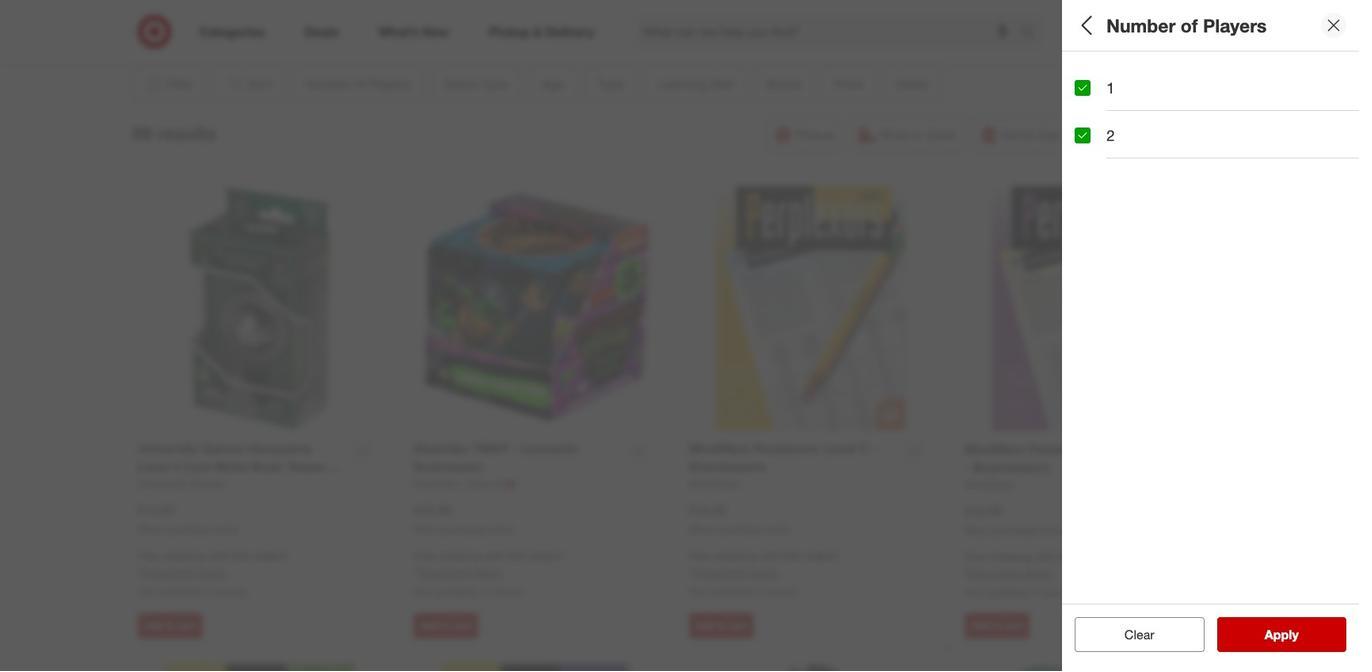Task type: vqa. For each thing, say whether or not it's contained in the screenshot.
Number of Players
yes



Task type: locate. For each thing, give the bounding box(es) containing it.
players
[[1204, 14, 1267, 36], [1155, 62, 1208, 81]]

*
[[138, 566, 142, 579], [414, 566, 418, 579], [689, 566, 693, 579], [965, 567, 969, 580]]

filters
[[1102, 14, 1151, 36]]

$25.99 when purchased online
[[414, 502, 514, 535]]

apply button
[[1218, 617, 1347, 652]]

all filters
[[1075, 14, 1151, 36]]

1 horizontal spatial 2
[[1107, 126, 1115, 144]]

see results button
[[1218, 617, 1347, 652]]

with
[[208, 549, 229, 563], [484, 549, 505, 563], [760, 549, 780, 563], [1036, 550, 1056, 564]]

1;
[[1075, 83, 1085, 96]]

0 horizontal spatial results
[[157, 122, 216, 144]]

1 clear from the left
[[1117, 627, 1147, 643]]

orders*
[[253, 549, 289, 563], [529, 549, 565, 563], [804, 549, 840, 563], [1080, 550, 1116, 564]]

in
[[205, 585, 213, 598], [481, 585, 489, 598], [756, 585, 765, 598], [1032, 586, 1041, 599]]

all
[[1151, 627, 1163, 643]]

0 horizontal spatial of
[[1137, 62, 1151, 81]]

when inside $25.99 when purchased online
[[414, 523, 438, 535]]

results for 99 results
[[157, 122, 216, 144]]

2 right 'filters'
[[1202, 17, 1206, 26]]

results right 99 at top left
[[157, 122, 216, 144]]

1 vertical spatial number
[[1075, 62, 1133, 81]]

when
[[138, 523, 163, 535], [414, 523, 438, 535], [689, 523, 714, 535], [965, 524, 990, 536]]

stores
[[217, 585, 247, 598], [492, 585, 523, 598], [768, 585, 799, 598], [1044, 586, 1074, 599]]

number inside dialog
[[1107, 14, 1176, 36]]

clear
[[1117, 627, 1147, 643], [1125, 627, 1155, 643]]

0 vertical spatial results
[[157, 122, 216, 144]]

clear for clear
[[1125, 627, 1155, 643]]

number of players
[[1107, 14, 1267, 36]]

game type button
[[1075, 107, 1348, 162]]

number up sponsored
[[1107, 14, 1176, 36]]

1 vertical spatial of
[[1137, 62, 1151, 81]]

0 vertical spatial number
[[1107, 14, 1176, 36]]

0 vertical spatial players
[[1204, 14, 1267, 36]]

of right 'filters'
[[1181, 14, 1199, 36]]

online
[[213, 523, 239, 535], [489, 523, 514, 535], [765, 523, 790, 535], [1040, 524, 1066, 536]]

of
[[1181, 14, 1199, 36], [1137, 62, 1151, 81]]

1 vertical spatial 2
[[1088, 83, 1094, 96]]

clear inside the all filters dialog
[[1117, 627, 1147, 643]]

0 vertical spatial of
[[1181, 14, 1199, 36]]

results right see
[[1275, 627, 1316, 643]]

of down sponsored
[[1137, 62, 1151, 81]]

results
[[157, 122, 216, 144], [1275, 627, 1316, 643]]

online inside the $14.87 when purchased online
[[213, 523, 239, 535]]

free shipping with $35 orders* * exclusions apply. not available in stores
[[138, 549, 289, 598], [414, 549, 565, 598], [689, 549, 840, 598], [965, 550, 1116, 599]]

see
[[1249, 627, 1271, 643]]

$16.95
[[689, 502, 727, 518], [965, 503, 1003, 519]]

2 inside number of players 1; 2
[[1088, 83, 1094, 96]]

number
[[1107, 14, 1176, 36], [1075, 62, 1133, 81]]

0 vertical spatial 2
[[1202, 17, 1206, 26]]

results inside button
[[1275, 627, 1316, 643]]

2 horizontal spatial 2
[[1202, 17, 1206, 26]]

of inside number of players 1; 2
[[1137, 62, 1151, 81]]

clear inside the number of players dialog
[[1125, 627, 1155, 643]]

2 left type
[[1107, 126, 1115, 144]]

number up 1;
[[1075, 62, 1133, 81]]

0 horizontal spatial 2
[[1088, 83, 1094, 96]]

shipping
[[163, 549, 205, 563], [439, 549, 481, 563], [714, 549, 757, 563], [990, 550, 1033, 564]]

number inside number of players 1; 2
[[1075, 62, 1133, 81]]

players inside number of players 1; 2
[[1155, 62, 1208, 81]]

exclusions
[[142, 566, 195, 579], [418, 566, 471, 579], [693, 566, 746, 579], [969, 567, 1022, 580]]

clear for clear all
[[1117, 627, 1147, 643]]

clear all
[[1117, 627, 1163, 643]]

exclusions apply. button
[[142, 565, 228, 581], [418, 565, 503, 581], [693, 565, 779, 581], [969, 566, 1055, 582]]

number for number of players 1; 2
[[1075, 62, 1133, 81]]

clear button
[[1075, 617, 1205, 652]]

search button
[[1014, 14, 1052, 52]]

number of players 1; 2
[[1075, 62, 1208, 96]]

apply
[[1265, 627, 1299, 643]]

of inside dialog
[[1181, 14, 1199, 36]]

players for number of players 1; 2
[[1155, 62, 1208, 81]]

1 vertical spatial results
[[1275, 627, 1316, 643]]

1 horizontal spatial results
[[1275, 627, 1316, 643]]

purchased
[[165, 523, 210, 535], [441, 523, 486, 535], [717, 523, 762, 535], [992, 524, 1038, 536]]

1 horizontal spatial of
[[1181, 14, 1199, 36]]

1 vertical spatial players
[[1155, 62, 1208, 81]]

players for number of players
[[1204, 14, 1267, 36]]

$35
[[232, 549, 250, 563], [508, 549, 526, 563], [784, 549, 801, 563], [1059, 550, 1077, 564]]

available
[[159, 585, 202, 598], [435, 585, 478, 598], [710, 585, 753, 598], [986, 586, 1029, 599]]

2 clear from the left
[[1125, 627, 1155, 643]]

when inside the $14.87 when purchased online
[[138, 523, 163, 535]]

players inside dialog
[[1204, 14, 1267, 36]]

2 vertical spatial 2
[[1107, 126, 1115, 144]]

$16.95 when purchased online
[[689, 502, 790, 535], [965, 503, 1066, 536]]

number of players dialog
[[1063, 0, 1360, 671]]

2
[[1202, 17, 1206, 26], [1088, 83, 1094, 96], [1107, 126, 1115, 144]]

sponsored
[[1103, 38, 1149, 50]]

game type
[[1075, 123, 1155, 142]]

not
[[138, 585, 156, 598], [414, 585, 431, 598], [689, 585, 707, 598], [965, 586, 983, 599]]

purchased inside $25.99 when purchased online
[[441, 523, 486, 535]]

2 right 1;
[[1088, 83, 1094, 96]]

apply.
[[198, 566, 228, 579], [474, 566, 503, 579], [749, 566, 779, 579], [1025, 567, 1055, 580]]

free
[[138, 549, 160, 563], [414, 549, 436, 563], [689, 549, 711, 563], [965, 550, 987, 564]]



Task type: describe. For each thing, give the bounding box(es) containing it.
type
[[1122, 123, 1155, 142]]

$14.87
[[138, 502, 176, 518]]

99
[[132, 122, 152, 144]]

of for number of players
[[1181, 14, 1199, 36]]

2 link
[[1178, 14, 1213, 49]]

see results
[[1249, 627, 1316, 643]]

1 horizontal spatial $16.95 when purchased online
[[965, 503, 1066, 536]]

2 checkbox
[[1075, 127, 1091, 143]]

game
[[1075, 123, 1118, 142]]

of for number of players 1; 2
[[1137, 62, 1151, 81]]

99 results
[[132, 122, 216, 144]]

all
[[1075, 14, 1097, 36]]

online inside $25.99 when purchased online
[[489, 523, 514, 535]]

2 inside the number of players dialog
[[1107, 126, 1115, 144]]

0 horizontal spatial $16.95
[[689, 502, 727, 518]]

advertisement region
[[199, 0, 1149, 37]]

1 checkbox
[[1075, 80, 1091, 96]]

$25.99
[[414, 502, 452, 518]]

0 horizontal spatial $16.95 when purchased online
[[689, 502, 790, 535]]

results for see results
[[1275, 627, 1316, 643]]

purchased inside the $14.87 when purchased online
[[165, 523, 210, 535]]

search
[[1014, 25, 1052, 41]]

$14.87 when purchased online
[[138, 502, 239, 535]]

1 horizontal spatial $16.95
[[965, 503, 1003, 519]]

1
[[1107, 78, 1115, 97]]

What can we help you find? suggestions appear below search field
[[634, 14, 1025, 49]]

clear all button
[[1075, 617, 1205, 652]]

number for number of players
[[1107, 14, 1176, 36]]

all filters dialog
[[1063, 0, 1360, 671]]



